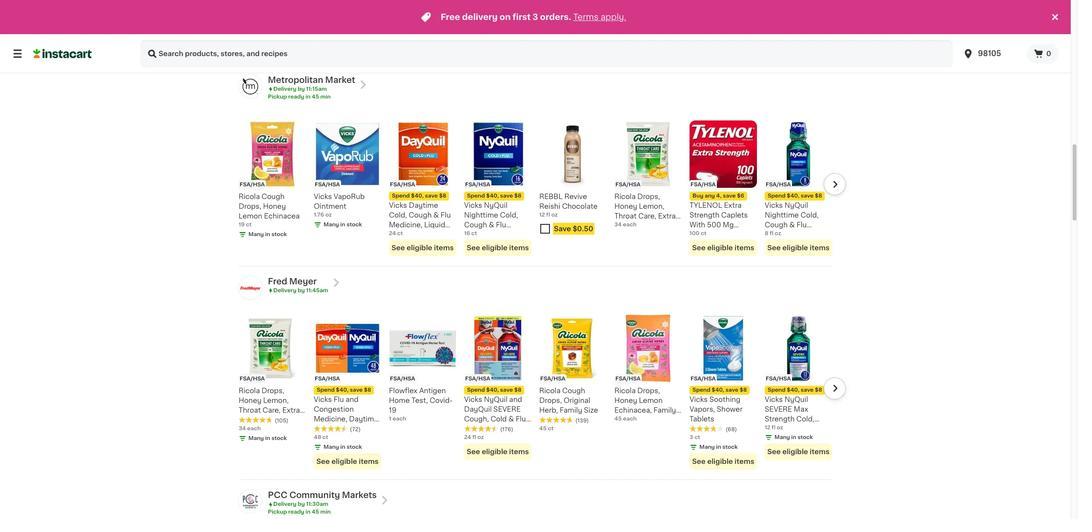Task type: vqa. For each thing, say whether or not it's contained in the screenshot.


Task type: locate. For each thing, give the bounding box(es) containing it.
flowflex
[[389, 388, 418, 395]]

signature up 200
[[494, 0, 526, 6]]

delivery down fred
[[273, 288, 296, 293]]

size down echinacea,
[[615, 417, 629, 424]]

11 fl oz for (1.18k)
[[765, 38, 782, 43]]

save
[[425, 193, 438, 199], [500, 193, 513, 199], [723, 193, 736, 199], [801, 193, 814, 199], [350, 388, 363, 393], [500, 388, 513, 393], [726, 388, 739, 393], [801, 388, 814, 393]]

item carousel region for meyer
[[225, 311, 846, 476]]

pcc community markets image
[[239, 490, 262, 514]]

2 spend $40, save $8 vicks nyquil nighttime cold, cough & flu medicine from the left
[[765, 193, 822, 238]]

spend $40, save $8 vicks nyquil nighttime cold, cough & flu medicine
[[464, 193, 522, 238], [765, 193, 822, 238]]

metropolitan
[[268, 76, 323, 84]]

pickup down 'delivery by 11:15am'
[[268, 94, 287, 99]]

family down 'original'
[[560, 407, 582, 414]]

1 horizontal spatial medicine,
[[389, 222, 423, 228]]

1 horizontal spatial x
[[498, 19, 502, 26]]

100
[[690, 231, 700, 236]]

1 horizontal spatial 11 fl oz
[[765, 38, 782, 43]]

2 horizontal spatial throat
[[615, 213, 637, 220]]

eligible for see eligible items button underneath 12 fl oz
[[783, 449, 808, 456]]

severe inside spend $40, save $8 vicks nyquil severe max strength cold, cough & flu medicine
[[765, 406, 792, 413]]

3 down tablets
[[690, 435, 693, 440]]

nighttime
[[464, 212, 498, 219], [765, 212, 799, 219], [329, 426, 363, 433]]

by down metropolitan
[[298, 86, 305, 92]]

max
[[794, 406, 809, 413]]

ricola inside ricola sugar free lemonmint herb throat drops, 210 ct
[[539, 0, 561, 6]]

2 ready from the top
[[288, 510, 304, 515]]

kirkland up apply.
[[615, 0, 642, 6]]

0 vertical spatial medicine,
[[389, 222, 423, 228]]

each
[[623, 222, 637, 227], [393, 417, 406, 422], [623, 417, 637, 422], [247, 426, 261, 432]]

cough inside spend $40, save $8 vicks nyquil severe max strength cold, cough & flu medicine
[[765, 426, 788, 433]]

cough inside ricola cough drops, honey lemon echinacea 19 ct
[[262, 193, 285, 200]]

0 vertical spatial protein
[[414, 0, 438, 6]]

strength inside spend $40, save $8 vicks nyquil severe max strength cold, cough & flu medicine
[[765, 416, 795, 423]]

1 vertical spatial min
[[320, 510, 331, 515]]

45 down echinacea,
[[615, 417, 622, 422]]

see down 48 ct
[[316, 458, 330, 465]]

pickup ready in 45 min down delivery by 11:30am
[[268, 510, 331, 515]]

1 horizontal spatial nighttime
[[464, 212, 498, 219]]

2 min from the top
[[320, 510, 331, 515]]

2 severe from the left
[[765, 406, 792, 413]]

see eligible items button down (68)
[[690, 454, 757, 470]]

24 fl oz
[[464, 435, 484, 440]]

see eligible items button down (72) on the left bottom
[[314, 454, 381, 470]]

$40, inside spend $40, save $8 vicks flu and congestion medicine, daytime and nighttime
[[336, 388, 349, 393]]

★★★★★
[[239, 29, 273, 36], [239, 29, 273, 36], [765, 29, 799, 36], [765, 29, 799, 36], [239, 417, 273, 424], [239, 417, 273, 424], [539, 417, 574, 424], [539, 417, 574, 424], [314, 426, 348, 433], [314, 426, 348, 433], [464, 426, 498, 433], [464, 426, 498, 433], [690, 426, 724, 433], [690, 426, 724, 433]]

signature inside kirkland signature variety pack protein bar, 20 x 2.12 oz
[[343, 0, 376, 6]]

2 vertical spatial extra
[[282, 407, 300, 414]]

see eligible items down 8 fl oz
[[768, 244, 830, 251]]

1 horizontal spatial 34 each
[[615, 222, 637, 227]]

see down caps
[[392, 244, 405, 251]]

1 delivery from the top
[[273, 86, 296, 92]]

1 horizontal spatial protein
[[414, 0, 438, 6]]

vicks up ointment
[[314, 193, 332, 200]]

1 ready from the top
[[288, 94, 304, 99]]

medicine, inside spend $40, save $8 vicks flu and congestion medicine, daytime and nighttime
[[314, 416, 347, 423]]

1 horizontal spatial 11
[[765, 38, 770, 43]]

save $0.50 button
[[539, 221, 607, 239]]

vicks vaporub ointment 1.76 oz
[[314, 193, 365, 218]]

1 horizontal spatial lemon,
[[639, 203, 665, 210]]

vicks up 24 ct
[[389, 202, 407, 209]]

pickup ready in 45 min for pcc
[[268, 510, 331, 515]]

see down 100 ct
[[692, 244, 706, 251]]

flu inside spend $40, save $8 vicks daytime cold, cough & flu medicine, liquid caps
[[441, 212, 451, 219]]

ricola inside ricola drops, honey lemon echinacea, family size
[[615, 388, 636, 395]]

shake,
[[389, 9, 412, 16]]

see for see eligible items button under the (176)
[[467, 449, 480, 456]]

$8 inside spend $40, save $8 vicks nyquil severe max strength cold, cough & flu medicine
[[815, 388, 822, 393]]

1 horizontal spatial extra
[[658, 213, 676, 220]]

2 2.12 from the top
[[314, 29, 327, 36]]

0 horizontal spatial kirkland
[[314, 0, 342, 6]]

see down 8 fl oz
[[768, 244, 781, 251]]

0 horizontal spatial signature
[[343, 0, 376, 6]]

2 400 from the top
[[615, 38, 629, 45]]

ready
[[288, 94, 304, 99], [288, 510, 304, 515]]

mg inside kirkland signature acetaminophen 500 mg rapid release gelcaps, 400 ct
[[630, 19, 641, 26]]

(68)
[[726, 427, 737, 433]]

500 inside kirkland signature acetaminophen 500 mg rapid release gelcaps, 400 ct
[[615, 19, 629, 26]]

see down 12 fl oz
[[768, 449, 781, 456]]

kirkland up the ibuprofen
[[464, 0, 492, 6]]

1 horizontal spatial and
[[346, 396, 359, 403]]

0 vertical spatial 12
[[539, 212, 545, 218]]

delivery down metropolitan
[[273, 86, 296, 92]]

2 vertical spatial delivery
[[273, 502, 296, 507]]

product group containing vicks nyquil severe max strength cold, cough & flu medicine
[[765, 315, 832, 460]]

1
[[389, 417, 391, 422]]

1 horizontal spatial drops
[[615, 242, 635, 249]]

2 pickup from the top
[[268, 510, 287, 515]]

400
[[615, 28, 626, 34], [615, 38, 629, 45]]

see eligible items button down 16 ct
[[464, 240, 532, 256]]

2 x from the left
[[498, 19, 502, 26]]

drops,
[[563, 19, 586, 26], [638, 193, 660, 200], [239, 203, 261, 210], [262, 388, 284, 395], [638, 388, 660, 395], [539, 397, 562, 404]]

1 horizontal spatial acetaminophen
[[690, 231, 744, 238]]

product group containing vicks nyquil and dayquil severe cough, cold & flu relief liquid
[[464, 315, 532, 460]]

pickup down "pcc"
[[268, 510, 287, 515]]

2 item carousel region from the top
[[225, 311, 846, 476]]

echinacea,
[[615, 407, 652, 414]]

acetaminophen down mg
[[690, 231, 744, 238]]

1 vertical spatial 3
[[690, 435, 693, 440]]

1 horizontal spatial 24
[[464, 435, 471, 440]]

1 horizontal spatial signature
[[494, 0, 526, 6]]

11
[[239, 38, 243, 43], [765, 38, 770, 43]]

x right 20
[[366, 19, 370, 26]]

see for see eligible items button under 8 fl oz
[[768, 244, 781, 251]]

1 spend $40, save $8 vicks nyquil nighttime cold, cough & flu medicine from the left
[[464, 193, 522, 238]]

1 x from the left
[[366, 19, 370, 26]]

1 vertical spatial by
[[298, 288, 305, 293]]

oz inside rebbl revive reishi chocolate 12 fl oz
[[551, 212, 558, 218]]

size
[[584, 407, 598, 414], [615, 417, 629, 424]]

terms apply. link
[[573, 13, 626, 21]]

lemon
[[239, 213, 262, 220], [639, 397, 663, 404]]

product group
[[389, 120, 456, 256], [464, 120, 532, 256], [539, 120, 607, 239], [690, 120, 757, 256], [765, 120, 832, 256], [314, 315, 381, 470], [464, 315, 532, 460], [690, 315, 757, 470], [765, 315, 832, 460]]

size inside ricola drops, honey lemon echinacea, family size
[[615, 417, 629, 424]]

family inside ricola drops, honey lemon echinacea, family size
[[654, 407, 676, 414]]

see down 3 ct
[[692, 458, 706, 465]]

2 family from the left
[[654, 407, 676, 414]]

signature inside kirkland signature acetaminophen 500 mg rapid release gelcaps, 400 ct
[[644, 0, 677, 6]]

strength inside buy any 4, save $6 tylenol extra strength caplets with 500 mg acetaminophen
[[690, 212, 720, 219]]

1 vertical spatial lemon
[[639, 397, 663, 404]]

and up congestion
[[346, 396, 359, 403]]

24
[[389, 231, 396, 236], [464, 435, 471, 440]]

2.12 inside kirkland signature variety pack protein bar, 20 x 2.12 oz
[[314, 29, 327, 36]]

save inside spend $40, save $8 vicks soothing vapors, shower tablets
[[726, 388, 739, 393]]

covid-
[[430, 397, 453, 404]]

see eligible items down mg
[[692, 244, 755, 251]]

2 11 fl oz from the left
[[765, 38, 782, 43]]

see for see eligible items button underneath (68)
[[692, 458, 706, 465]]

tablets,
[[464, 19, 491, 26]]

1 vertical spatial 19
[[389, 407, 397, 414]]

1 horizontal spatial family
[[654, 407, 676, 414]]

pickup ready in 45 min down 'delivery by 11:15am'
[[268, 94, 331, 99]]

1 horizontal spatial strength
[[765, 416, 795, 423]]

1 kirkland from the left
[[314, 0, 342, 6]]

1 horizontal spatial spend $40, save $8 vicks nyquil nighttime cold, cough & flu medicine
[[765, 193, 822, 238]]

min down 11:15am
[[320, 94, 331, 99]]

spend inside spend $40, save $8 vicks nyquil severe max strength cold, cough & flu medicine
[[768, 388, 786, 393]]

chocolate,
[[413, 9, 451, 16]]

spend $40, save $8 vicks nyquil and dayquil severe cough, cold & flu relief liquid
[[464, 388, 526, 433]]

45 down 11:30am
[[312, 510, 319, 515]]

menthol, right $0.50
[[615, 223, 645, 229]]

x inside kirkland signature ibuprofen 200 mg tablets, 2 x 500 ct 500 ct
[[498, 19, 502, 26]]

kirkland inside kirkland signature ibuprofen 200 mg tablets, 2 x 500 ct 500 ct
[[464, 0, 492, 6]]

(2.08k)
[[275, 30, 295, 36]]

2 vertical spatial by
[[298, 502, 305, 507]]

& inside spend $40, save $8 vicks daytime cold, cough & flu medicine, liquid caps
[[434, 212, 439, 219]]

items for see eligible items button underneath (68)
[[735, 458, 755, 465]]

vicks up 12 fl oz
[[765, 396, 783, 403]]

cough inside the ricola cough drops, original herb, family size
[[562, 388, 585, 395]]

11:15am
[[306, 86, 327, 92]]

cough
[[262, 193, 285, 200], [409, 212, 432, 219], [464, 222, 487, 228], [765, 222, 788, 228], [562, 388, 585, 395], [765, 426, 788, 433]]

0 vertical spatial pickup ready in 45 min
[[268, 94, 331, 99]]

vicks inside spend $40, save $8 vicks nyquil and dayquil severe cough, cold & flu relief liquid
[[464, 396, 482, 403]]

0 horizontal spatial mg
[[515, 9, 526, 16]]

mg inside kirkland signature ibuprofen 200 mg tablets, 2 x 500 ct 500 ct
[[515, 9, 526, 16]]

items for see eligible items button underneath 12 fl oz
[[810, 449, 830, 456]]

0 horizontal spatial 11
[[239, 38, 243, 43]]

wrapped
[[641, 232, 673, 239], [265, 427, 297, 434]]

and inside spend $40, save $8 vicks nyquil and dayquil severe cough, cold & flu relief liquid
[[509, 396, 522, 403]]

medicine for 8 fl oz
[[765, 231, 797, 238]]

1 vertical spatial protein
[[314, 19, 338, 26]]

3 kirkland from the left
[[615, 0, 642, 6]]

min for market
[[320, 94, 331, 99]]

4,
[[716, 193, 722, 199]]

severe up 12 fl oz
[[765, 406, 792, 413]]

save inside spend $40, save $8 vicks daytime cold, cough & flu medicine, liquid caps
[[425, 193, 438, 199]]

tylenol
[[690, 202, 722, 209]]

3 inside 'limited time offer' 'region'
[[533, 13, 538, 21]]

0 horizontal spatial 11 fl oz
[[239, 38, 256, 43]]

0 vertical spatial delivery
[[273, 86, 296, 92]]

ricola sugar free lemonmint herb throat drops, 210 ct
[[539, 0, 600, 36]]

item carousel region containing ricola drops, honey lemon, throat care, extra menthol, liquid center, wrapped drops
[[225, 311, 846, 476]]

0 horizontal spatial 24
[[389, 231, 396, 236]]

ready for metropolitan
[[288, 94, 304, 99]]

items for see eligible items button under the (176)
[[509, 449, 529, 456]]

0 vertical spatial center,
[[615, 232, 640, 239]]

0 vertical spatial ricola drops, honey lemon, throat care, extra menthol, liquid center, wrapped drops
[[615, 193, 676, 249]]

1 vertical spatial acetaminophen
[[690, 231, 744, 238]]

1 vertical spatial ricola drops, honey lemon, throat care, extra menthol, liquid center, wrapped drops
[[239, 388, 300, 443]]

500 down the tablets,
[[464, 28, 475, 34]]

0 vertical spatial min
[[320, 94, 331, 99]]

liquid inside spend $40, save $8 vicks daytime cold, cough & flu medicine, liquid caps
[[424, 222, 445, 228]]

0 horizontal spatial daytime
[[349, 416, 378, 423]]

$40, inside spend $40, save $8 vicks daytime cold, cough & flu medicine, liquid caps
[[411, 193, 424, 199]]

x
[[366, 19, 370, 26], [498, 19, 502, 26]]

eligible for see eligible items button underneath (72) on the left bottom
[[332, 458, 357, 465]]

spend up vapors,
[[693, 388, 711, 393]]

free inside 'limited time offer' 'region'
[[441, 13, 460, 21]]

ricola inside the ricola cough drops, original herb, family size
[[539, 388, 561, 395]]

by down 'meyer'
[[298, 288, 305, 293]]

1 vertical spatial pickup
[[268, 510, 287, 515]]

nighttime down congestion
[[329, 426, 363, 433]]

400 down apply.
[[615, 28, 626, 34]]

min down 11:30am
[[320, 510, 331, 515]]

kirkland
[[314, 0, 342, 6], [464, 0, 492, 6], [615, 0, 642, 6]]

2 horizontal spatial nighttime
[[765, 212, 799, 219]]

0 vertical spatial ready
[[288, 94, 304, 99]]

honey inside ricola cough drops, honey lemon echinacea 19 ct
[[263, 203, 286, 210]]

spend right $6
[[768, 193, 786, 199]]

spend $40, save $8 vicks nyquil nighttime cold, cough & flu medicine for 8 fl oz
[[765, 193, 822, 238]]

mg
[[723, 222, 734, 228]]

2 signature from the left
[[494, 0, 526, 6]]

bar,
[[340, 19, 353, 26]]

1 vertical spatial 11.5
[[389, 28, 399, 34]]

34
[[615, 222, 622, 227], [239, 426, 246, 432]]

rapid
[[643, 19, 663, 26]]

see eligible items down caps
[[392, 244, 454, 251]]

ointment
[[314, 203, 346, 210]]

acetaminophen inside kirkland signature acetaminophen 500 mg rapid release gelcaps, 400 ct
[[615, 9, 669, 16]]

0 horizontal spatial lemon,
[[263, 397, 289, 404]]

product group containing tylenol extra strength caplets with 500 mg acetaminophen
[[690, 120, 757, 256]]

variety
[[314, 9, 338, 16]]

size for ricola drops, honey lemon echinacea, family size
[[615, 417, 629, 424]]

kirkland inside kirkland signature variety pack protein bar, 20 x 2.12 oz
[[314, 0, 342, 6]]

0 horizontal spatial 3
[[533, 13, 538, 21]]

1 severe from the left
[[494, 406, 521, 413]]

1 horizontal spatial size
[[615, 417, 629, 424]]

1 family from the left
[[560, 407, 582, 414]]

1 pickup from the top
[[268, 94, 287, 99]]

1 horizontal spatial free
[[584, 0, 599, 6]]

family inside the ricola cough drops, original herb, family size
[[560, 407, 582, 414]]

eligible for see eligible items button underneath mg
[[707, 244, 733, 251]]

item carousel region containing ricola cough drops, honey lemon echinacea
[[225, 117, 846, 262]]

nighttime up 8 fl oz
[[765, 212, 799, 219]]

cold,
[[389, 212, 407, 219], [500, 212, 518, 219], [801, 212, 819, 219], [797, 416, 815, 423]]

45 down 11:15am
[[312, 94, 319, 99]]

lemon left echinacea
[[239, 213, 262, 220]]

see eligible items for see eligible items button underneath (72) on the left bottom
[[316, 458, 379, 465]]

2 delivery from the top
[[273, 288, 296, 293]]

item carousel region for market
[[225, 117, 846, 262]]

vicks up congestion
[[314, 396, 332, 403]]

x inside kirkland signature variety pack protein bar, 20 x 2.12 oz
[[366, 19, 370, 26]]

0 vertical spatial item carousel region
[[225, 117, 846, 262]]

mg right 200
[[515, 9, 526, 16]]

1 vertical spatial medicine,
[[314, 416, 347, 423]]

spend up 24 ct
[[392, 193, 410, 199]]

19
[[239, 222, 245, 227], [389, 407, 397, 414]]

signature up rapid
[[644, 0, 677, 6]]

0 vertical spatial size
[[584, 407, 598, 414]]

1 vertical spatial 34 each
[[239, 426, 261, 432]]

3 right first
[[533, 13, 538, 21]]

2
[[493, 19, 497, 26]]

0 horizontal spatial center,
[[239, 427, 264, 434]]

vicks inside spend $40, save $8 vicks nyquil severe max strength cold, cough & flu medicine
[[765, 396, 783, 403]]

soothing
[[710, 396, 741, 403]]

0 horizontal spatial spend $40, save $8 vicks nyquil nighttime cold, cough & flu medicine
[[464, 193, 522, 238]]

1 item carousel region from the top
[[225, 117, 846, 262]]

nyquil
[[484, 202, 508, 209], [785, 202, 808, 209], [484, 396, 508, 403], [785, 396, 808, 403]]

herb
[[580, 9, 597, 16]]

11:45am
[[306, 288, 328, 293]]

0 horizontal spatial nighttime
[[329, 426, 363, 433]]

None search field
[[141, 40, 953, 67]]

save inside spend $40, save $8 vicks flu and congestion medicine, daytime and nighttime
[[350, 388, 363, 393]]

48
[[314, 435, 321, 440]]

and
[[346, 396, 359, 403], [509, 396, 522, 403], [314, 426, 327, 433]]

pack
[[340, 9, 356, 16]]

and up 48 ct
[[314, 426, 327, 433]]

see eligible items button
[[389, 240, 456, 256], [464, 240, 532, 256], [690, 240, 757, 256], [765, 240, 832, 256], [464, 444, 532, 460], [765, 444, 832, 460], [314, 454, 381, 470], [690, 454, 757, 470]]

severe inside spend $40, save $8 vicks nyquil and dayquil severe cough, cold & flu relief liquid
[[494, 406, 521, 413]]

1 vertical spatial menthol,
[[239, 417, 269, 424]]

center,
[[615, 232, 640, 239], [239, 427, 264, 434]]

see eligible items down (72) on the left bottom
[[316, 458, 379, 465]]

signature for acetaminophen
[[644, 0, 677, 6]]

save inside spend $40, save $8 vicks nyquil severe max strength cold, cough & flu medicine
[[801, 388, 814, 393]]

see for see eligible items button underneath mg
[[692, 244, 706, 251]]

family for lemon
[[654, 407, 676, 414]]

see eligible items down the (176)
[[467, 449, 529, 456]]

0 horizontal spatial free
[[441, 13, 460, 21]]

0 vertical spatial pickup
[[268, 94, 287, 99]]

0 horizontal spatial 12
[[539, 212, 545, 218]]

medicine, up caps
[[389, 222, 423, 228]]

1 vertical spatial size
[[615, 417, 629, 424]]

1 11.5 from the top
[[389, 19, 401, 26]]

see eligible items down 16 ct
[[467, 244, 529, 251]]

by left 11:30am
[[298, 502, 305, 507]]

free up herb
[[584, 0, 599, 6]]

1.76
[[314, 212, 324, 218]]

3 ct
[[690, 435, 700, 440]]

first
[[513, 13, 531, 21]]

many in stock down bar, at the left of the page
[[324, 38, 362, 43]]

strength down the tylenol
[[690, 212, 720, 219]]

0 horizontal spatial menthol,
[[239, 417, 269, 424]]

1 vertical spatial ready
[[288, 510, 304, 515]]

12 right (68)
[[765, 425, 771, 431]]

family for original
[[560, 407, 582, 414]]

$40, inside spend $40, save $8 vicks soothing vapors, shower tablets
[[712, 388, 725, 393]]

delivery by 11:15am
[[273, 86, 327, 92]]

12
[[539, 212, 545, 218], [765, 425, 771, 431]]

2 kirkland from the left
[[464, 0, 492, 6]]

nighttime up 16 ct
[[464, 212, 498, 219]]

see down 16 ct
[[467, 244, 480, 251]]

see eligible items down (68)
[[692, 458, 755, 465]]

2 pickup ready in 45 min from the top
[[268, 510, 331, 515]]

0 vertical spatial daytime
[[409, 202, 438, 209]]

vicks
[[314, 193, 332, 200], [389, 202, 407, 209], [464, 202, 482, 209], [765, 202, 783, 209], [314, 396, 332, 403], [464, 396, 482, 403], [690, 396, 708, 403], [765, 396, 783, 403]]

1 signature from the left
[[343, 0, 376, 6]]

wrapped left "100"
[[641, 232, 673, 239]]

many in stock down (2.08k)
[[248, 48, 287, 53]]

1 by from the top
[[298, 86, 305, 92]]

1 horizontal spatial severe
[[765, 406, 792, 413]]

acetaminophen up rapid
[[615, 9, 669, 16]]

vicks inside spend $40, save $8 vicks flu and congestion medicine, daytime and nighttime
[[314, 396, 332, 403]]

vaporub
[[334, 193, 365, 200]]

lemon up echinacea,
[[639, 397, 663, 404]]

3 by from the top
[[298, 502, 305, 507]]

2 11 from the left
[[765, 38, 770, 43]]

0 vertical spatial strength
[[690, 212, 720, 219]]

see eligible items for see eligible items button underneath mg
[[692, 244, 755, 251]]

11 for (1.18k)
[[765, 38, 770, 43]]

signature for ibuprofen
[[494, 0, 526, 6]]

105
[[539, 28, 549, 34]]

free right '18'
[[441, 13, 460, 21]]

protein up the chocolate, at the left of page
[[414, 0, 438, 6]]

ct inside fairlife protein shake, chocolate, 11.5 fl oz, 18 ct 11.5 fl oz
[[430, 19, 437, 26]]

2.12
[[314, 28, 324, 34], [314, 29, 327, 36]]

see eligible items down 12 fl oz
[[768, 449, 830, 456]]

400 down 400 ct on the right of the page
[[615, 38, 629, 45]]

3
[[533, 13, 538, 21], [690, 435, 693, 440]]

0 vertical spatial 400
[[615, 28, 626, 34]]

1 min from the top
[[320, 94, 331, 99]]

$8 inside spend $40, save $8 vicks flu and congestion medicine, daytime and nighttime
[[364, 388, 371, 393]]

210
[[588, 19, 600, 26]]

product group containing vicks flu and congestion medicine, daytime and nighttime
[[314, 315, 381, 470]]

1 vertical spatial pickup ready in 45 min
[[268, 510, 331, 515]]

oz inside kirkland signature variety pack protein bar, 20 x 2.12 oz
[[328, 29, 336, 36]]

wrapped down (105) at the bottom left
[[265, 427, 297, 434]]

many in stock down 12 fl oz
[[775, 435, 813, 440]]

1 horizontal spatial daytime
[[409, 202, 438, 209]]

drops, inside ricola sugar free lemonmint herb throat drops, 210 ct
[[563, 19, 586, 26]]

1 vertical spatial wrapped
[[265, 427, 297, 434]]

1 vertical spatial care,
[[263, 407, 281, 414]]

vicks up 16 ct
[[464, 202, 482, 209]]

1 horizontal spatial throat
[[539, 19, 562, 26]]

item carousel region
[[225, 117, 846, 262], [225, 311, 846, 476]]

free inside ricola sugar free lemonmint herb throat drops, 210 ct
[[584, 0, 599, 6]]

size for ricola cough drops, original herb, family size
[[584, 407, 598, 414]]

eligible for see eligible items button underneath (68)
[[707, 458, 733, 465]]

spend inside spend $40, save $8 vicks flu and congestion medicine, daytime and nighttime
[[317, 388, 335, 393]]

delivery
[[273, 86, 296, 92], [273, 288, 296, 293], [273, 502, 296, 507]]

0 horizontal spatial protein
[[314, 19, 338, 26]]

0 horizontal spatial x
[[366, 19, 370, 26]]

items for see eligible items button underneath mg
[[735, 244, 755, 251]]

and for flu
[[346, 396, 359, 403]]

2 horizontal spatial extra
[[724, 202, 742, 209]]

honey inside ricola drops, honey lemon echinacea, family size
[[615, 397, 637, 404]]

medicine for 16 ct
[[464, 231, 496, 238]]

kirkland inside kirkland signature acetaminophen 500 mg rapid release gelcaps, 400 ct
[[615, 0, 642, 6]]

severe up cold
[[494, 406, 521, 413]]

1 11 from the left
[[239, 38, 243, 43]]

1 horizontal spatial lemon
[[639, 397, 663, 404]]

0 horizontal spatial drops
[[239, 437, 260, 443]]

signature up pack
[[343, 0, 376, 6]]

3 signature from the left
[[644, 0, 677, 6]]

delivery down "pcc"
[[273, 502, 296, 507]]

size inside the ricola cough drops, original herb, family size
[[584, 407, 598, 414]]

0 horizontal spatial severe
[[494, 406, 521, 413]]

many in stock down vicks vaporub ointment 1.76 oz
[[324, 222, 362, 227]]

ready down delivery by 11:30am
[[288, 510, 304, 515]]

see
[[392, 244, 405, 251], [467, 244, 480, 251], [692, 244, 706, 251], [768, 244, 781, 251], [467, 449, 480, 456], [768, 449, 781, 456], [316, 458, 330, 465], [692, 458, 706, 465]]

see down 24 fl oz
[[467, 449, 480, 456]]

1 pickup ready in 45 min from the top
[[268, 94, 331, 99]]

product group containing vicks soothing vapors, shower tablets
[[690, 315, 757, 470]]

1 vertical spatial 400
[[615, 38, 629, 45]]

cold, inside spend $40, save $8 vicks nyquil severe max strength cold, cough & flu medicine
[[797, 416, 815, 423]]

x right 2
[[498, 19, 502, 26]]

acetaminophen inside buy any 4, save $6 tylenol extra strength caplets with 500 mg acetaminophen
[[690, 231, 744, 238]]

delivery
[[462, 13, 498, 21]]

herb,
[[539, 407, 558, 414]]

34 each
[[615, 222, 637, 227], [239, 426, 261, 432]]

see eligible items for see eligible items button underneath (68)
[[692, 458, 755, 465]]

0 vertical spatial 3
[[533, 13, 538, 21]]

2 11.5 from the top
[[389, 28, 399, 34]]

see eligible items for see eligible items button under 16 ct
[[467, 244, 529, 251]]

12 down reishi
[[539, 212, 545, 218]]

0 vertical spatial menthol,
[[615, 223, 645, 229]]

throat inside ricola sugar free lemonmint herb throat drops, 210 ct
[[539, 19, 562, 26]]

0 vertical spatial 24
[[389, 231, 396, 236]]

0 horizontal spatial size
[[584, 407, 598, 414]]

signature inside kirkland signature ibuprofen 200 mg tablets, 2 x 500 ct 500 ct
[[494, 0, 526, 6]]

protein
[[414, 0, 438, 6], [314, 19, 338, 26]]

vicks up 'dayquil'
[[464, 396, 482, 403]]

cold
[[491, 416, 507, 423]]

500 left mg
[[707, 222, 721, 228]]

3 delivery from the top
[[273, 502, 296, 507]]

1 11 fl oz from the left
[[239, 38, 256, 43]]

see eligible items
[[392, 244, 454, 251], [467, 244, 529, 251], [692, 244, 755, 251], [768, 244, 830, 251], [467, 449, 529, 456], [768, 449, 830, 456], [316, 458, 379, 465], [692, 458, 755, 465]]

0 vertical spatial 34
[[615, 222, 622, 227]]

24 for 24 ct
[[389, 231, 396, 236]]



Task type: describe. For each thing, give the bounding box(es) containing it.
vicks up 8 fl oz
[[765, 202, 783, 209]]

apply.
[[601, 13, 626, 21]]

19 inside flowflex antigen home test, covid- 19 1 each
[[389, 407, 397, 414]]

fred meyer image
[[239, 276, 262, 300]]

drops, inside the ricola cough drops, original herb, family size
[[539, 397, 562, 404]]

see eligible items for see eligible items button under the (176)
[[467, 449, 529, 456]]

vapors,
[[690, 406, 715, 413]]

spend $40, save $8 vicks daytime cold, cough & flu medicine, liquid caps
[[389, 193, 451, 238]]

see eligible items button down mg
[[690, 240, 757, 256]]

see eligible items for see eligible items button underneath 12 fl oz
[[768, 449, 830, 456]]

19 inside ricola cough drops, honey lemon echinacea 19 ct
[[239, 222, 245, 227]]

release
[[615, 29, 642, 36]]

11:30am
[[306, 502, 328, 507]]

by for pcc
[[298, 502, 305, 507]]

kirkland for ibuprofen
[[464, 0, 492, 6]]

see eligible items for see eligible items button under 8 fl oz
[[768, 244, 830, 251]]

items for see eligible items button under 16 ct
[[509, 244, 529, 251]]

many in stock down 2
[[474, 38, 513, 43]]

gelcaps,
[[644, 29, 674, 36]]

11 fl oz for (2.08k)
[[239, 38, 256, 43]]

see for see eligible items button under 16 ct
[[467, 244, 480, 251]]

delivery for pcc
[[273, 502, 296, 507]]

nighttime for 8 fl oz
[[765, 212, 799, 219]]

45 each
[[615, 417, 637, 422]]

400 ct
[[615, 28, 633, 34]]

any
[[705, 193, 715, 199]]

$40, inside spend $40, save $8 vicks nyquil severe max strength cold, cough & flu medicine
[[787, 388, 800, 393]]

caplets
[[721, 212, 748, 219]]

oz,
[[409, 19, 419, 26]]

x for 2
[[498, 19, 502, 26]]

see eligible items button down 12 fl oz
[[765, 444, 832, 460]]

medicine, inside spend $40, save $8 vicks daytime cold, cough & flu medicine, liquid caps
[[389, 222, 423, 228]]

items for see eligible items button below caps
[[434, 244, 454, 251]]

ricola drops, honey lemon echinacea, family size
[[615, 388, 676, 424]]

eligible for see eligible items button under 8 fl oz
[[783, 244, 808, 251]]

many in stock down 375 ct
[[700, 38, 738, 43]]

1 vertical spatial center,
[[239, 427, 264, 434]]

on
[[500, 13, 511, 21]]

ricola cough drops, honey lemon echinacea 19 ct
[[239, 193, 300, 227]]

24 ct
[[389, 231, 403, 236]]

cold, inside spend $40, save $8 vicks daytime cold, cough & flu medicine, liquid caps
[[389, 212, 407, 219]]

buy any 4, save $6 tylenol extra strength caplets with 500 mg acetaminophen
[[690, 193, 748, 238]]

many in stock down echinacea
[[248, 232, 287, 237]]

delivery by 11:45am
[[273, 288, 328, 293]]

(176)
[[500, 427, 513, 433]]

pickup for pcc community markets
[[268, 510, 287, 515]]

1 vertical spatial lemon,
[[263, 397, 289, 404]]

see for see eligible items button underneath (72) on the left bottom
[[316, 458, 330, 465]]

dayquil
[[464, 406, 492, 413]]

1 2.12 from the top
[[314, 28, 324, 34]]

pickup ready in 45 min for metropolitan
[[268, 94, 331, 99]]

$8 inside spend $40, save $8 vicks soothing vapors, shower tablets
[[740, 388, 747, 393]]

500 inside buy any 4, save $6 tylenol extra strength caplets with 500 mg acetaminophen
[[707, 222, 721, 228]]

kirkland signature ibuprofen 200 mg tablets, 2 x 500 ct 500 ct
[[464, 0, 527, 34]]

$40, inside spend $40, save $8 vicks nyquil and dayquil severe cough, cold & flu relief liquid
[[486, 388, 499, 393]]

items for see eligible items button underneath (72) on the left bottom
[[359, 458, 379, 465]]

many in stock down (105) at the bottom left
[[248, 436, 287, 441]]

cough inside spend $40, save $8 vicks daytime cold, cough & flu medicine, liquid caps
[[409, 212, 432, 219]]

x for 20
[[366, 19, 370, 26]]

0 vertical spatial lemon,
[[639, 203, 665, 210]]

liquid inside spend $40, save $8 vicks nyquil and dayquil severe cough, cold & flu relief liquid
[[486, 426, 507, 433]]

105 ct
[[539, 28, 556, 34]]

market
[[325, 76, 355, 84]]

metropolitan market image
[[239, 75, 262, 98]]

spend inside spend $40, save $8 vicks soothing vapors, shower tablets
[[693, 388, 711, 393]]

16 ct
[[464, 231, 477, 236]]

ricola cough drops, original herb, family size
[[539, 388, 598, 414]]

relief
[[464, 426, 484, 433]]

flu inside spend $40, save $8 vicks nyquil severe max strength cold, cough & flu medicine
[[797, 426, 807, 433]]

tablets
[[690, 416, 715, 423]]

fred
[[268, 278, 287, 285]]

product group containing vicks daytime cold, cough & flu medicine, liquid caps
[[389, 120, 456, 256]]

(72)
[[350, 427, 361, 433]]

antigen
[[419, 388, 446, 395]]

ready for pcc
[[288, 510, 304, 515]]

flowflex antigen home test, covid- 19 1 each
[[389, 388, 453, 422]]

buy
[[693, 193, 704, 199]]

12 inside rebbl revive reishi chocolate 12 fl oz
[[539, 212, 545, 218]]

$8 inside spend $40, save $8 vicks nyquil and dayquil severe cough, cold & flu relief liquid
[[514, 388, 522, 393]]

1 horizontal spatial center,
[[615, 232, 640, 239]]

0 button
[[1027, 44, 1059, 63]]

reishi
[[539, 203, 560, 210]]

spend up 16 ct
[[467, 193, 485, 199]]

kirkland signature acetaminophen 500 mg rapid release gelcaps, 400 ct
[[615, 0, 677, 45]]

fl inside rebbl revive reishi chocolate 12 fl oz
[[546, 212, 550, 218]]

24 for 24 fl oz
[[464, 435, 471, 440]]

lemon inside ricola drops, honey lemon echinacea, family size
[[639, 397, 663, 404]]

spend inside spend $40, save $8 vicks daytime cold, cough & flu medicine, liquid caps
[[392, 193, 410, 199]]

lemonmint
[[539, 9, 578, 16]]

orders.
[[540, 13, 571, 21]]

save $0.50
[[554, 225, 593, 232]]

Search field
[[141, 40, 953, 67]]

drops, inside ricola drops, honey lemon echinacea, family size
[[638, 388, 660, 395]]

flu inside spend $40, save $8 vicks nyquil and dayquil severe cough, cold & flu relief liquid
[[516, 416, 526, 423]]

1 vertical spatial throat
[[615, 213, 637, 220]]

product group containing rebbl revive reishi chocolate
[[539, 120, 607, 239]]

home
[[389, 397, 410, 404]]

48 ct
[[314, 435, 328, 440]]

20
[[355, 19, 364, 26]]

see for see eligible items button below caps
[[392, 244, 405, 251]]

see eligible items for see eligible items button below caps
[[392, 244, 454, 251]]

0 horizontal spatial ricola drops, honey lemon, throat care, extra menthol, liquid center, wrapped drops
[[239, 388, 300, 443]]

vicks inside vicks vaporub ointment 1.76 oz
[[314, 193, 332, 200]]

protein inside fairlife protein shake, chocolate, 11.5 fl oz, 18 ct 11.5 fl oz
[[414, 0, 438, 6]]

1 vertical spatial 34
[[239, 426, 246, 432]]

nighttime inside spend $40, save $8 vicks flu and congestion medicine, daytime and nighttime
[[329, 426, 363, 433]]

0 vertical spatial 34 each
[[615, 222, 637, 227]]

spend $40, save $8 vicks nyquil nighttime cold, cough & flu medicine for 16 ct
[[464, 193, 522, 238]]

1 vertical spatial 12
[[765, 425, 771, 431]]

vicks inside spend $40, save $8 vicks soothing vapors, shower tablets
[[690, 396, 708, 403]]

2 by from the top
[[298, 288, 305, 293]]

min for community
[[320, 510, 331, 515]]

eligible for see eligible items button below caps
[[407, 244, 432, 251]]

lemon inside ricola cough drops, honey lemon echinacea 19 ct
[[239, 213, 262, 220]]

nighttime for 16 ct
[[464, 212, 498, 219]]

18
[[421, 19, 428, 26]]

$6
[[737, 193, 744, 199]]

fairlife protein shake, chocolate, 11.5 fl oz, 18 ct 11.5 fl oz
[[389, 0, 451, 34]]

1 400 from the top
[[615, 28, 626, 34]]

many in stock down (68)
[[700, 445, 738, 450]]

98105
[[978, 50, 1002, 57]]

drops, inside ricola cough drops, honey lemon echinacea 19 ct
[[239, 203, 261, 210]]

many in stock down 'release'
[[624, 38, 663, 43]]

kirkland signature variety pack protein bar, 20 x 2.12 oz
[[314, 0, 376, 36]]

(105)
[[275, 418, 288, 424]]

save inside buy any 4, save $6 tylenol extra strength caplets with 500 mg acetaminophen
[[723, 193, 736, 199]]

0 vertical spatial drops
[[615, 242, 635, 249]]

daytime inside spend $40, save $8 vicks daytime cold, cough & flu medicine, liquid caps
[[409, 202, 438, 209]]

0 horizontal spatial and
[[314, 426, 327, 433]]

extra inside buy any 4, save $6 tylenol extra strength caplets with 500 mg acetaminophen
[[724, 202, 742, 209]]

0 horizontal spatial wrapped
[[265, 427, 297, 434]]

(139)
[[576, 418, 589, 424]]

delivery for metropolitan
[[273, 86, 296, 92]]

fred meyer
[[268, 278, 317, 285]]

45 down herb,
[[539, 426, 547, 432]]

flu inside spend $40, save $8 vicks flu and congestion medicine, daytime and nighttime
[[334, 396, 344, 403]]

$8 inside spend $40, save $8 vicks daytime cold, cough & flu medicine, liquid caps
[[439, 193, 446, 199]]

see eligible items button down 8 fl oz
[[765, 240, 832, 256]]

and for nyquil
[[509, 396, 522, 403]]

0 vertical spatial wrapped
[[641, 232, 673, 239]]

pcc
[[268, 492, 287, 500]]

2.12 oz
[[314, 28, 332, 34]]

3 inside "product" group
[[690, 435, 693, 440]]

save inside spend $40, save $8 vicks nyquil and dayquil severe cough, cold & flu relief liquid
[[500, 388, 513, 393]]

community
[[289, 492, 340, 500]]

original
[[564, 397, 590, 404]]

nyquil inside spend $40, save $8 vicks nyquil and dayquil severe cough, cold & flu relief liquid
[[484, 396, 508, 403]]

spend $40, save $8 vicks soothing vapors, shower tablets
[[690, 388, 747, 423]]

vicks inside spend $40, save $8 vicks daytime cold, cough & flu medicine, liquid caps
[[389, 202, 407, 209]]

375
[[690, 28, 700, 34]]

ibuprofen
[[464, 9, 498, 16]]

11 for (2.08k)
[[239, 38, 243, 43]]

daytime inside spend $40, save $8 vicks flu and congestion medicine, daytime and nighttime
[[349, 416, 378, 423]]

oz inside fairlife protein shake, chocolate, 11.5 fl oz, 18 ct 11.5 fl oz
[[405, 28, 412, 34]]

markets
[[342, 492, 377, 500]]

pcc community markets
[[268, 492, 377, 500]]

& inside spend $40, save $8 vicks nyquil and dayquil severe cough, cold & flu relief liquid
[[509, 416, 514, 423]]

each inside flowflex antigen home test, covid- 19 1 each
[[393, 417, 406, 422]]

pickup for metropolitan market
[[268, 94, 287, 99]]

spend $40, save $8 vicks flu and congestion medicine, daytime and nighttime
[[314, 388, 378, 433]]

chocolate
[[562, 203, 598, 210]]

rebbl
[[539, 193, 563, 200]]

500 down 200
[[504, 19, 518, 26]]

ct inside ricola sugar free lemonmint herb throat drops, 210 ct
[[539, 29, 546, 36]]

spend inside spend $40, save $8 vicks nyquil and dayquil severe cough, cold & flu relief liquid
[[467, 388, 485, 393]]

many in stock down (72) on the left bottom
[[324, 445, 362, 450]]

400 inside kirkland signature acetaminophen 500 mg rapid release gelcaps, 400 ct
[[615, 38, 629, 45]]

see for see eligible items button underneath 12 fl oz
[[768, 449, 781, 456]]

& inside spend $40, save $8 vicks nyquil severe max strength cold, cough & flu medicine
[[790, 426, 795, 433]]

save
[[554, 225, 571, 232]]

1 horizontal spatial ricola drops, honey lemon, throat care, extra menthol, liquid center, wrapped drops
[[615, 193, 676, 249]]

eligible for see eligible items button under the (176)
[[482, 449, 508, 456]]

16
[[464, 231, 470, 236]]

kirkland for acetaminophen
[[615, 0, 642, 6]]

see eligible items button down the (176)
[[464, 444, 532, 460]]

ricola inside ricola cough drops, honey lemon echinacea 19 ct
[[239, 193, 260, 200]]

(1.18k)
[[801, 30, 819, 36]]

items for see eligible items button under 8 fl oz
[[810, 244, 830, 251]]

200
[[499, 9, 513, 16]]

cough,
[[464, 416, 489, 423]]

1 vertical spatial drops
[[239, 437, 260, 443]]

8
[[765, 231, 769, 236]]

1 vertical spatial extra
[[658, 213, 676, 220]]

1 horizontal spatial menthol,
[[615, 223, 645, 229]]

many in stock down 105 ct
[[549, 38, 588, 43]]

sugar
[[562, 0, 582, 6]]

1 horizontal spatial care,
[[639, 213, 657, 220]]

see eligible items button down caps
[[389, 240, 456, 256]]

revive
[[565, 193, 587, 200]]

test,
[[412, 397, 428, 404]]

oz inside vicks vaporub ointment 1.76 oz
[[325, 212, 332, 218]]

metropolitan market
[[268, 76, 355, 84]]

protein inside kirkland signature variety pack protein bar, 20 x 2.12 oz
[[314, 19, 338, 26]]

congestion
[[314, 406, 354, 413]]

0 horizontal spatial 34 each
[[239, 426, 261, 432]]

mg for 200
[[515, 9, 526, 16]]

$0.50
[[573, 225, 593, 232]]

ct inside kirkland signature acetaminophen 500 mg rapid release gelcaps, 400 ct
[[631, 38, 638, 45]]

ct inside ricola cough drops, honey lemon echinacea 19 ct
[[246, 222, 252, 227]]

0 horizontal spatial extra
[[282, 407, 300, 414]]

instacart logo image
[[33, 48, 92, 60]]

signature for variety
[[343, 0, 376, 6]]

45 ct
[[539, 426, 554, 432]]

2 vertical spatial throat
[[239, 407, 261, 414]]

medicine inside spend $40, save $8 vicks nyquil severe max strength cold, cough & flu medicine
[[765, 436, 797, 442]]

mg for 500
[[630, 19, 641, 26]]

by for metropolitan
[[298, 86, 305, 92]]

375 ct
[[690, 28, 707, 34]]

eligible for see eligible items button under 16 ct
[[482, 244, 508, 251]]

delivery by 11:30am
[[273, 502, 328, 507]]

kirkland for variety
[[314, 0, 342, 6]]

limited time offer region
[[0, 0, 1050, 34]]

nyquil inside spend $40, save $8 vicks nyquil severe max strength cold, cough & flu medicine
[[785, 396, 808, 403]]

spend $40, save $8 vicks nyquil severe max strength cold, cough & flu medicine
[[765, 388, 822, 442]]



